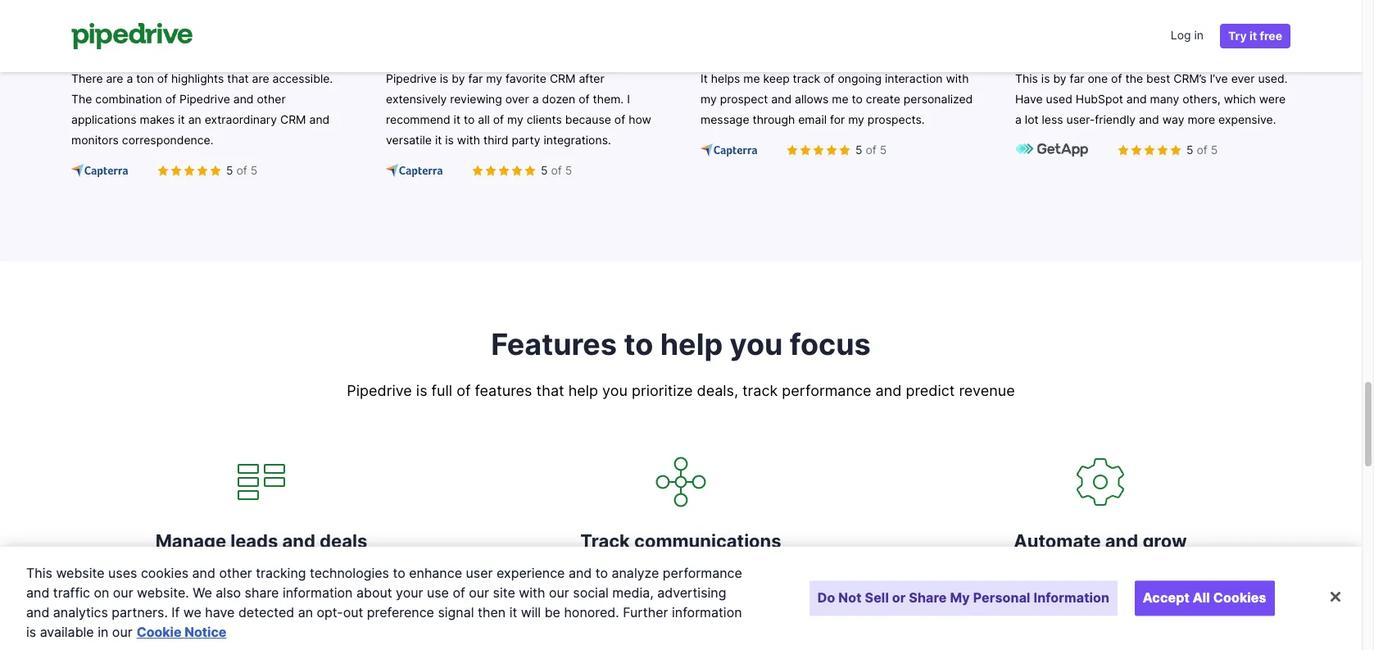 Task type: describe. For each thing, give the bounding box(es) containing it.
accept all cookies button
[[1135, 581, 1275, 616]]

is up extensively
[[440, 71, 449, 85]]

we
[[193, 585, 212, 601]]

track inside it helps me keep track of ongoing interaction with my prospect and allows me to create personalized message through email for my prospects.
[[793, 71, 821, 85]]

versatile
[[386, 133, 432, 147]]

my up reviewing
[[486, 71, 503, 85]]

of down extraordinary
[[236, 163, 247, 177]]

and left many
[[1127, 92, 1147, 106]]

cookie
[[137, 624, 182, 640]]

manage
[[156, 530, 226, 552]]

preference
[[367, 604, 434, 621]]

site
[[493, 585, 515, 601]]

accept
[[1143, 590, 1190, 606]]

far for my
[[468, 71, 483, 85]]

honored.
[[564, 604, 619, 621]]

of down others,
[[1197, 143, 1208, 157]]

integrations.
[[544, 133, 611, 147]]

allows
[[795, 92, 829, 106]]

get more hot leads fed straight into your sales pipelines around the clock from your custom chatbot and web forms
[[77, 566, 446, 633]]

ever
[[1232, 71, 1255, 85]]

prospects.
[[868, 112, 925, 126]]

expensive.
[[1219, 112, 1277, 126]]

i've
[[1210, 71, 1229, 85]]

my down over
[[508, 112, 524, 126]]

try for top the 'try it free' button
[[1229, 29, 1248, 43]]

in inside this website uses cookies and other tracking technologies to enhance user experience and to analyze performance and traffic on our website. we also share information about your use of our site with our social media, advertising and analytics partners. if we have detected an opt-out preference signal then it will be honored. further information is available in our
[[98, 624, 108, 640]]

of down integrations.
[[551, 163, 562, 177]]

automating
[[1107, 566, 1185, 584]]

of left how
[[615, 112, 626, 126]]

pipelines
[[77, 591, 140, 608]]

prioritize
[[632, 382, 693, 399]]

of right ton
[[157, 71, 168, 85]]

this for this is by far one of the best crm's i've ever used. have used hubspot and many others, which were a lot less user-friendly and way more expensive.
[[1016, 71, 1039, 85]]

0 vertical spatial full
[[432, 382, 453, 399]]

have inside this website uses cookies and other tracking technologies to enhance user experience and to analyze performance and traffic on our website. we also share information about your use of our site with our social media, advertising and analytics partners. if we have detected an opt-out preference signal then it will be honored. further information is available in our
[[205, 604, 235, 621]]

1 horizontal spatial performance
[[782, 382, 872, 399]]

artificial
[[1198, 591, 1253, 608]]

0 horizontal spatial me
[[744, 71, 760, 85]]

after
[[579, 71, 605, 85]]

of inside this is by far one of the best crm's i've ever used. have used hubspot and many others, which were a lot less user-friendly and way more expensive.
[[1112, 71, 1123, 85]]

the
[[71, 92, 92, 106]]

it
[[701, 71, 708, 85]]

user-
[[1067, 112, 1095, 126]]

extensively
[[386, 92, 447, 106]]

need
[[525, 591, 560, 608]]

other inside there are a ton of highlights that are accessible. the combination of pipedrive and other applications makes it an extraordinary crm and monitors correspondence.
[[257, 92, 286, 106]]

technologies
[[310, 565, 389, 581]]

0 vertical spatial in
[[1195, 28, 1204, 42]]

5 of 5 down prospects.
[[856, 143, 887, 157]]

track for track communications
[[581, 530, 630, 552]]

communications
[[635, 530, 782, 552]]

you inside track calls, emails and contact history exactly where you need to and have full visibility and control of your schedule
[[495, 591, 521, 608]]

and down the accessible.
[[309, 112, 330, 126]]

repetitive
[[1190, 566, 1255, 584]]

hubspot
[[1076, 92, 1124, 106]]

of down prospects.
[[866, 143, 877, 157]]

of inside track calls, emails and contact history exactly where you need to and have full visibility and control of your schedule
[[818, 591, 832, 608]]

many
[[1151, 92, 1180, 106]]

it left all
[[454, 112, 461, 126]]

crm's
[[1174, 71, 1207, 85]]

grow
[[1143, 530, 1188, 552]]

and inside it helps me keep track of ongoing interaction with my prospect and allows me to create personalized message through email for my prospects.
[[772, 92, 792, 106]]

around
[[144, 591, 192, 608]]

track communications
[[581, 530, 782, 552]]

1 vertical spatial help
[[569, 382, 598, 399]]

see
[[464, 598, 497, 620]]

exactly
[[768, 566, 818, 584]]

is down 'recommend' at the top
[[445, 133, 454, 147]]

features to help you focus
[[491, 326, 871, 362]]

a inside the "pipedrive is by far my favorite crm after extensively reviewing over a dozen of them. i recommend it to all of my clients because of how versatile it is with third party integrations."
[[533, 92, 539, 106]]

0 vertical spatial free
[[1260, 29, 1283, 43]]

applications
[[71, 112, 137, 126]]

track for track calls, emails and contact history exactly where you need to and have full visibility and control of your schedule
[[497, 566, 536, 584]]

clients
[[527, 112, 562, 126]]

into
[[322, 566, 348, 584]]

our down the user
[[469, 585, 489, 601]]

revenue
[[960, 382, 1015, 399]]

were
[[1260, 92, 1286, 106]]

it right all
[[1219, 600, 1228, 617]]

sara
[[119, 33, 144, 47]]

helps
[[711, 71, 741, 85]]

crm inside there are a ton of highlights that are accessible. the combination of pipedrive and other applications makes it an extraordinary crm and monitors correspondence.
[[280, 112, 306, 126]]

eliminate
[[947, 566, 1010, 584]]

0 horizontal spatial information
[[283, 585, 353, 601]]

why
[[501, 598, 538, 620]]

makes
[[140, 112, 175, 126]]

and down history
[[735, 591, 761, 608]]

sara b.
[[119, 33, 158, 47]]

b.
[[147, 33, 158, 47]]

1 horizontal spatial information
[[672, 604, 742, 621]]

automate
[[1014, 530, 1102, 552]]

pipedrive is by far my favorite crm after extensively reviewing over a dozen of them. i recommend it to all of my clients because of how versatile it is with third party integrations.
[[386, 71, 652, 147]]

and up "straight"
[[282, 530, 316, 552]]

uses
[[108, 565, 137, 581]]

your inside track calls, emails and contact history exactly where you need to and have full visibility and control of your schedule
[[836, 591, 867, 608]]

do not sell or share my personal information button
[[810, 581, 1118, 616]]

over
[[506, 92, 529, 106]]

an inside there are a ton of highlights that are accessible. the combination of pipedrive and other applications makes it an extraordinary crm and monitors correspondence.
[[188, 112, 201, 126]]

them.
[[593, 92, 624, 106]]

and up social
[[569, 565, 592, 581]]

is inside this is by far one of the best crm's i've ever used. have used hubspot and many others, which were a lot less user-friendly and way more expensive.
[[1042, 71, 1051, 85]]

all
[[478, 112, 490, 126]]

or
[[893, 590, 906, 606]]

clock
[[224, 591, 260, 608]]

far for one
[[1070, 71, 1085, 85]]

correspondence.
[[122, 133, 214, 147]]

to up social
[[596, 565, 608, 581]]

and up available
[[26, 604, 49, 621]]

all
[[1193, 590, 1211, 606]]

our down calls,
[[549, 585, 570, 601]]

it inside this website uses cookies and other tracking technologies to enhance user experience and to analyze performance and traffic on our website. we also share information about your use of our site with our social media, advertising and analytics partners. if we have detected an opt-out preference signal then it will be honored. further information is available in our
[[510, 604, 518, 621]]

because
[[565, 112, 611, 126]]

then
[[478, 604, 506, 621]]

friendly
[[1095, 112, 1136, 126]]

forms
[[274, 616, 313, 633]]

log in
[[1171, 28, 1204, 42]]

1 vertical spatial try it free button
[[1175, 592, 1277, 626]]

your up about
[[352, 566, 383, 584]]

this for this website uses cookies and other tracking technologies to enhance user experience and to analyze performance and traffic on our website. we also share information about your use of our site with our social media, advertising and analytics partners. if we have detected an opt-out preference signal then it will be honored. further information is available in our
[[26, 565, 52, 581]]

contact
[[659, 566, 712, 584]]

0 vertical spatial try it free
[[1229, 29, 1283, 43]]

from inside eliminate busywork by automating repetitive administrative tasks and learn from artificial intelligence
[[1161, 591, 1194, 608]]

history
[[716, 566, 764, 584]]

i
[[627, 92, 630, 106]]

fed
[[237, 566, 260, 584]]

2 horizontal spatial you
[[730, 326, 783, 362]]

of left features
[[457, 382, 471, 399]]

0 horizontal spatial track
[[743, 382, 778, 399]]

and left traffic
[[26, 585, 49, 601]]

cookie notice
[[137, 624, 227, 640]]

schedule
[[650, 616, 713, 633]]

partners.
[[112, 604, 168, 621]]

highly
[[675, 598, 729, 620]]

is left the so
[[630, 598, 645, 620]]

have inside track calls, emails and contact history exactly where you need to and have full visibility and control of your schedule
[[612, 591, 646, 608]]

user
[[466, 565, 493, 581]]

interaction
[[885, 71, 943, 85]]

5 of 5 down integrations.
[[541, 163, 572, 177]]

cookies
[[141, 565, 189, 581]]

it down 'recommend' at the top
[[435, 133, 442, 147]]

1 vertical spatial free
[[1232, 600, 1261, 617]]

way
[[1163, 112, 1185, 126]]

out
[[343, 604, 363, 621]]

a inside there are a ton of highlights that are accessible. the combination of pipedrive and other applications makes it an extraordinary crm and monitors correspondence.
[[127, 71, 133, 85]]

your down into
[[301, 591, 332, 608]]

keep
[[764, 71, 790, 85]]

our down partners. at the left of the page
[[112, 624, 133, 640]]

and up media,
[[628, 566, 654, 584]]

1 vertical spatial that
[[537, 382, 565, 399]]



Task type: locate. For each thing, give the bounding box(es) containing it.
one
[[1088, 71, 1108, 85]]

0 horizontal spatial performance
[[663, 565, 743, 581]]

and left "predict"
[[876, 382, 902, 399]]

0 horizontal spatial help
[[569, 382, 598, 399]]

personalized
[[904, 92, 973, 106]]

by inside the "pipedrive is by far my favorite crm after extensively reviewing over a dozen of them. i recommend it to all of my clients because of how versatile it is with third party integrations."
[[452, 71, 465, 85]]

try it free
[[1229, 29, 1283, 43], [1191, 600, 1261, 617]]

and up extraordinary
[[233, 92, 254, 106]]

help up pipedrive is full of features that help you prioritize deals, track performance and predict revenue
[[660, 326, 723, 362]]

your inside this website uses cookies and other tracking technologies to enhance user experience and to analyze performance and traffic on our website. we also share information about your use of our site with our social media, advertising and analytics partners. if we have detected an opt-out preference signal then it will be honored. further information is available in our
[[396, 585, 423, 601]]

features
[[475, 382, 532, 399]]

get
[[100, 566, 125, 584]]

of up signal
[[453, 585, 465, 601]]

0 horizontal spatial in
[[98, 624, 108, 640]]

it left will
[[510, 604, 518, 621]]

try it free button
[[1221, 24, 1291, 48], [1175, 592, 1277, 626]]

there are a ton of highlights that are accessible. the combination of pipedrive and other applications makes it an extraordinary crm and monitors correspondence.
[[71, 71, 333, 147]]

leads up we
[[196, 566, 233, 584]]

this left the "website"
[[26, 565, 52, 581]]

1 vertical spatial try it free
[[1191, 600, 1261, 617]]

xxs image
[[786, 143, 799, 157], [799, 143, 812, 157], [1130, 143, 1144, 157], [1157, 143, 1170, 157], [1170, 143, 1183, 157], [157, 164, 170, 177], [183, 164, 196, 177], [196, 164, 209, 177], [209, 164, 222, 177], [511, 164, 524, 177], [524, 164, 537, 177]]

social
[[573, 585, 609, 601]]

0 horizontal spatial full
[[432, 382, 453, 399]]

features
[[491, 326, 617, 362]]

1 horizontal spatial in
[[1195, 28, 1204, 42]]

1 horizontal spatial from
[[1161, 591, 1194, 608]]

by up reviewing
[[452, 71, 465, 85]]

1 horizontal spatial other
[[257, 92, 286, 106]]

0 horizontal spatial from
[[264, 591, 297, 608]]

administrative
[[949, 591, 1047, 608]]

0 horizontal spatial have
[[205, 604, 235, 621]]

and up automating
[[1106, 530, 1139, 552]]

0 horizontal spatial that
[[227, 71, 249, 85]]

1 vertical spatial other
[[219, 565, 252, 581]]

it
[[1250, 29, 1258, 43], [178, 112, 185, 126], [454, 112, 461, 126], [435, 133, 442, 147], [1219, 600, 1228, 617], [510, 604, 518, 621]]

1 horizontal spatial me
[[832, 92, 849, 106]]

the left best
[[1126, 71, 1144, 85]]

pipedrive inside the "pipedrive is by far my favorite crm after extensively reviewing over a dozen of them. i recommend it to all of my clients because of how versatile it is with third party integrations."
[[386, 71, 437, 85]]

our down uses
[[113, 585, 133, 601]]

you left prioritize
[[603, 382, 628, 399]]

1 horizontal spatial by
[[1054, 71, 1067, 85]]

2 far from the left
[[1070, 71, 1085, 85]]

email
[[799, 112, 827, 126]]

me up for
[[832, 92, 849, 106]]

to inside it helps me keep track of ongoing interaction with my prospect and allows me to create personalized message through email for my prospects.
[[852, 92, 863, 106]]

your right do
[[836, 591, 867, 608]]

my down the "it"
[[701, 92, 717, 106]]

intelligence
[[1061, 616, 1141, 633]]

me up prospect
[[744, 71, 760, 85]]

0 horizontal spatial by
[[452, 71, 465, 85]]

the inside the get more hot leads fed straight into your sales pipelines around the clock from your custom chatbot and web forms
[[197, 591, 219, 608]]

0 vertical spatial you
[[730, 326, 783, 362]]

0 vertical spatial track
[[581, 530, 630, 552]]

with up personalized
[[946, 71, 970, 85]]

1 vertical spatial full
[[650, 591, 671, 608]]

0 horizontal spatial are
[[106, 71, 123, 85]]

1 horizontal spatial more
[[1188, 112, 1216, 126]]

2 vertical spatial a
[[1016, 112, 1022, 126]]

are left the accessible.
[[252, 71, 269, 85]]

experience
[[497, 565, 565, 581]]

2 vertical spatial with
[[519, 585, 546, 601]]

used
[[1047, 92, 1073, 106]]

this inside this is by far one of the best crm's i've ever used. have used hubspot and many others, which were a lot less user-friendly and way more expensive.
[[1016, 71, 1039, 85]]

2 from from the left
[[1161, 591, 1194, 608]]

of right one
[[1112, 71, 1123, 85]]

the inside this is by far one of the best crm's i've ever used. have used hubspot and many others, which were a lot less user-friendly and way more expensive.
[[1126, 71, 1144, 85]]

others,
[[1183, 92, 1221, 106]]

how
[[629, 112, 652, 126]]

performance up "advertising"
[[663, 565, 743, 581]]

1 vertical spatial leads
[[196, 566, 233, 584]]

traffic
[[53, 585, 90, 601]]

2 horizontal spatial by
[[1086, 566, 1103, 584]]

will
[[521, 604, 541, 621]]

media,
[[613, 585, 654, 601]]

1 horizontal spatial crm
[[550, 71, 576, 85]]

and inside the get more hot leads fed straight into your sales pipelines around the clock from your custom chatbot and web forms
[[210, 616, 236, 633]]

track up "site"
[[497, 566, 536, 584]]

with down all
[[457, 133, 480, 147]]

1 horizontal spatial with
[[519, 585, 546, 601]]

not
[[839, 590, 862, 606]]

in right the log
[[1195, 28, 1204, 42]]

other up extraordinary
[[257, 92, 286, 106]]

0 vertical spatial information
[[283, 585, 353, 601]]

of inside this website uses cookies and other tracking technologies to enhance user experience and to analyze performance and traffic on our website. we also share information about your use of our site with our social media, advertising and analytics partners. if we have detected an opt-out preference signal then it will be honored. further information is available in our
[[453, 585, 465, 601]]

it up ever
[[1250, 29, 1258, 43]]

share
[[909, 590, 947, 606]]

reviewing
[[450, 92, 502, 106]]

by up information
[[1086, 566, 1103, 584]]

our
[[113, 585, 133, 601], [469, 585, 489, 601], [549, 585, 570, 601], [112, 624, 133, 640]]

an left opt-
[[298, 604, 313, 621]]

1 vertical spatial more
[[129, 566, 165, 584]]

far inside the "pipedrive is by far my favorite crm after extensively reviewing over a dozen of them. i recommend it to all of my clients because of how versatile it is with third party integrations."
[[468, 71, 483, 85]]

1 horizontal spatial far
[[1070, 71, 1085, 85]]

0 horizontal spatial you
[[495, 591, 521, 608]]

this inside this website uses cookies and other tracking technologies to enhance user experience and to analyze performance and traffic on our website. we also share information about your use of our site with our social media, advertising and analytics partners. if we have detected an opt-out preference signal then it will be honored. further information is available in our
[[26, 565, 52, 581]]

analyze
[[612, 565, 659, 581]]

0 vertical spatial performance
[[782, 382, 872, 399]]

further
[[623, 604, 669, 621]]

tasks
[[1051, 591, 1088, 608]]

this
[[1016, 71, 1039, 85], [26, 565, 52, 581]]

cookie notice link
[[137, 624, 227, 640]]

free up used.
[[1260, 29, 1283, 43]]

of inside it helps me keep track of ongoing interaction with my prospect and allows me to create personalized message through email for my prospects.
[[824, 71, 835, 85]]

0 vertical spatial the
[[1126, 71, 1144, 85]]

if
[[172, 604, 180, 621]]

to inside track calls, emails and contact history exactly where you need to and have full visibility and control of your schedule
[[564, 591, 578, 608]]

information up opt-
[[283, 585, 353, 601]]

1 vertical spatial try
[[1191, 600, 1215, 617]]

0 vertical spatial try it free button
[[1221, 24, 1291, 48]]

0 horizontal spatial with
[[457, 133, 480, 147]]

0 vertical spatial crm
[[550, 71, 576, 85]]

of up makes
[[165, 92, 176, 106]]

xxs image
[[812, 143, 826, 157], [826, 143, 839, 157], [839, 143, 852, 157], [1117, 143, 1130, 157], [1144, 143, 1157, 157], [170, 164, 183, 177], [471, 164, 484, 177], [484, 164, 498, 177], [498, 164, 511, 177]]

1 horizontal spatial this
[[1016, 71, 1039, 85]]

a
[[127, 71, 133, 85], [533, 92, 539, 106], [1016, 112, 1022, 126]]

is
[[440, 71, 449, 85], [1042, 71, 1051, 85], [445, 133, 454, 147], [416, 382, 428, 399], [630, 598, 645, 620], [26, 624, 36, 640]]

to up "chatbot"
[[393, 565, 406, 581]]

0 vertical spatial an
[[188, 112, 201, 126]]

the up notice
[[197, 591, 219, 608]]

available
[[40, 624, 94, 640]]

try for bottommost the 'try it free' button
[[1191, 600, 1215, 617]]

from right learn
[[1161, 591, 1194, 608]]

be
[[545, 604, 561, 621]]

highlights
[[171, 71, 224, 85]]

with up will
[[519, 585, 546, 601]]

more inside this is by far one of the best crm's i've ever used. have used hubspot and many others, which were a lot less user-friendly and way more expensive.
[[1188, 112, 1216, 126]]

eliminate busywork by automating repetitive administrative tasks and learn from artificial intelligence
[[947, 566, 1255, 633]]

0 horizontal spatial far
[[468, 71, 483, 85]]

with inside it helps me keep track of ongoing interaction with my prospect and allows me to create personalized message through email for my prospects.
[[946, 71, 970, 85]]

of right all
[[493, 112, 504, 126]]

and down emails
[[582, 591, 608, 608]]

1 horizontal spatial track
[[581, 530, 630, 552]]

we
[[183, 604, 202, 621]]

is left features
[[416, 382, 428, 399]]

0 horizontal spatial more
[[129, 566, 165, 584]]

far up reviewing
[[468, 71, 483, 85]]

that down "features" at the left bottom of page
[[537, 382, 565, 399]]

track inside track calls, emails and contact history exactly where you need to and have full visibility and control of your schedule
[[497, 566, 536, 584]]

0 vertical spatial that
[[227, 71, 249, 85]]

from inside the get more hot leads fed straight into your sales pipelines around the clock from your custom chatbot and web forms
[[264, 591, 297, 608]]

to inside the "pipedrive is by far my favorite crm after extensively reviewing over a dozen of them. i recommend it to all of my clients because of how versatile it is with third party integrations."
[[464, 112, 475, 126]]

1 horizontal spatial an
[[298, 604, 313, 621]]

2 are from the left
[[252, 71, 269, 85]]

0 horizontal spatial an
[[188, 112, 201, 126]]

0 horizontal spatial the
[[197, 591, 219, 608]]

track up emails
[[581, 530, 630, 552]]

that right highlights
[[227, 71, 249, 85]]

5 of 5 down extraordinary
[[226, 163, 258, 177]]

are up combination
[[106, 71, 123, 85]]

recommend
[[386, 112, 451, 126]]

by
[[452, 71, 465, 85], [1054, 71, 1067, 85], [1086, 566, 1103, 584]]

2 vertical spatial you
[[495, 591, 521, 608]]

5 of 5 down others,
[[1187, 143, 1218, 157]]

crm down the accessible.
[[280, 112, 306, 126]]

1 vertical spatial in
[[98, 624, 108, 640]]

information
[[283, 585, 353, 601], [672, 604, 742, 621]]

1 from from the left
[[264, 591, 297, 608]]

other
[[257, 92, 286, 106], [219, 565, 252, 581]]

combination
[[95, 92, 162, 106]]

ongoing
[[838, 71, 882, 85]]

an
[[188, 112, 201, 126], [298, 604, 313, 621]]

more up website.
[[129, 566, 165, 584]]

performance inside this website uses cookies and other tracking technologies to enhance user experience and to analyze performance and traffic on our website. we also share information about your use of our site with our social media, advertising and analytics partners. if we have detected an opt-out preference signal then it will be honored. further information is available in our
[[663, 565, 743, 581]]

1 horizontal spatial help
[[660, 326, 723, 362]]

1 horizontal spatial are
[[252, 71, 269, 85]]

message
[[701, 112, 750, 126]]

by inside eliminate busywork by automating repetitive administrative tasks and learn from artificial intelligence
[[1086, 566, 1103, 584]]

to left all
[[464, 112, 475, 126]]

try up ever
[[1229, 29, 1248, 43]]

performance down focus
[[782, 382, 872, 399]]

from down tracking
[[264, 591, 297, 608]]

of up allows
[[824, 71, 835, 85]]

1 horizontal spatial you
[[603, 382, 628, 399]]

log in link
[[1171, 23, 1204, 49]]

other inside this website uses cookies and other tracking technologies to enhance user experience and to analyze performance and traffic on our website. we also share information about your use of our site with our social media, advertising and analytics partners. if we have detected an opt-out preference signal then it will be honored. further information is available in our
[[219, 565, 252, 581]]

1 vertical spatial an
[[298, 604, 313, 621]]

1 horizontal spatial that
[[537, 382, 565, 399]]

have down analyze
[[612, 591, 646, 608]]

0 horizontal spatial this
[[26, 565, 52, 581]]

track calls, emails and contact history exactly where you need to and have full visibility and control of your schedule
[[495, 566, 867, 633]]

1 are from the left
[[106, 71, 123, 85]]

and down the clock
[[210, 616, 236, 633]]

a left ton
[[127, 71, 133, 85]]

try
[[1229, 29, 1248, 43], [1191, 600, 1215, 617]]

0 horizontal spatial try
[[1191, 600, 1215, 617]]

on
[[94, 585, 109, 601]]

far inside this is by far one of the best crm's i've ever used. have used hubspot and many others, which were a lot less user-friendly and way more expensive.
[[1070, 71, 1085, 85]]

your down sales
[[396, 585, 423, 601]]

notice
[[185, 624, 227, 640]]

party
[[512, 133, 541, 147]]

sara b. image
[[71, 20, 111, 60]]

is up used on the right top
[[1042, 71, 1051, 85]]

1 vertical spatial the
[[197, 591, 219, 608]]

0 vertical spatial try
[[1229, 29, 1248, 43]]

1 vertical spatial crm
[[280, 112, 306, 126]]

and inside eliminate busywork by automating repetitive administrative tasks and learn from artificial intelligence
[[1092, 591, 1118, 608]]

0 vertical spatial with
[[946, 71, 970, 85]]

crm up 'dozen'
[[550, 71, 576, 85]]

1 vertical spatial you
[[603, 382, 628, 399]]

with inside the "pipedrive is by far my favorite crm after extensively reviewing over a dozen of them. i recommend it to all of my clients because of how versatile it is with third party integrations."
[[457, 133, 480, 147]]

accept all cookies
[[1143, 590, 1267, 606]]

1 far from the left
[[468, 71, 483, 85]]

in
[[1195, 28, 1204, 42], [98, 624, 108, 640]]

1 horizontal spatial full
[[650, 591, 671, 608]]

an inside this website uses cookies and other tracking technologies to enhance user experience and to analyze performance and traffic on our website. we also share information about your use of our site with our social media, advertising and analytics partners. if we have detected an opt-out preference signal then it will be honored. further information is available in our
[[298, 604, 313, 621]]

and left "way"
[[1139, 112, 1160, 126]]

0 vertical spatial more
[[1188, 112, 1216, 126]]

calls,
[[540, 566, 576, 584]]

free down repetitive
[[1232, 600, 1261, 617]]

a inside this is by far one of the best crm's i've ever used. have used hubspot and many others, which were a lot less user-friendly and way more expensive.
[[1016, 112, 1022, 126]]

privacy alert dialog
[[0, 547, 1362, 650]]

is left available
[[26, 624, 36, 640]]

leads inside the get more hot leads fed straight into your sales pipelines around the clock from your custom chatbot and web forms
[[196, 566, 233, 584]]

0 vertical spatial me
[[744, 71, 760, 85]]

by for favorite
[[452, 71, 465, 85]]

by for of
[[1054, 71, 1067, 85]]

to right the be on the left of the page
[[564, 591, 578, 608]]

pipedrive inside there are a ton of highlights that are accessible. the combination of pipedrive and other applications makes it an extraordinary crm and monitors correspondence.
[[180, 92, 230, 106]]

prospect
[[720, 92, 768, 106]]

and up "intelligence"
[[1092, 591, 1118, 608]]

a right over
[[533, 92, 539, 106]]

0 horizontal spatial a
[[127, 71, 133, 85]]

it right makes
[[178, 112, 185, 126]]

track right deals,
[[743, 382, 778, 399]]

1 horizontal spatial have
[[612, 591, 646, 608]]

which
[[1225, 92, 1257, 106]]

lot
[[1025, 112, 1039, 126]]

personal
[[974, 590, 1031, 606]]

with inside this website uses cookies and other tracking technologies to enhance user experience and to analyze performance and traffic on our website. we also share information about your use of our site with our social media, advertising and analytics partners. if we have detected an opt-out preference signal then it will be honored. further information is available in our
[[519, 585, 546, 601]]

1 vertical spatial with
[[457, 133, 480, 147]]

1 horizontal spatial the
[[1126, 71, 1144, 85]]

my
[[950, 590, 970, 606]]

1 horizontal spatial a
[[533, 92, 539, 106]]

this up "have"
[[1016, 71, 1039, 85]]

of up because
[[579, 92, 590, 106]]

1 horizontal spatial try
[[1229, 29, 1248, 43]]

more inside the get more hot leads fed straight into your sales pipelines around the clock from your custom chatbot and web forms
[[129, 566, 165, 584]]

information down "advertising"
[[672, 604, 742, 621]]

website.
[[137, 585, 189, 601]]

1 vertical spatial track
[[497, 566, 536, 584]]

a left lot
[[1016, 112, 1022, 126]]

my right for
[[849, 112, 865, 126]]

do
[[818, 590, 836, 606]]

you left will
[[495, 591, 521, 608]]

log
[[1171, 28, 1192, 42]]

me
[[744, 71, 760, 85], [832, 92, 849, 106]]

1 horizontal spatial track
[[793, 71, 821, 85]]

is inside this website uses cookies and other tracking technologies to enhance user experience and to analyze performance and traffic on our website. we also share information about your use of our site with our social media, advertising and analytics partners. if we have detected an opt-out preference signal then it will be honored. further information is available in our
[[26, 624, 36, 640]]

0 vertical spatial other
[[257, 92, 286, 106]]

1 vertical spatial me
[[832, 92, 849, 106]]

0 horizontal spatial crm
[[280, 112, 306, 126]]

deals
[[320, 530, 368, 552]]

help down "features" at the left bottom of page
[[569, 382, 598, 399]]

0 vertical spatial this
[[1016, 71, 1039, 85]]

rated
[[733, 598, 780, 620]]

0 vertical spatial leads
[[231, 530, 278, 552]]

sales
[[387, 566, 423, 584]]

hot
[[169, 566, 192, 584]]

pipedrive
[[386, 71, 437, 85], [180, 92, 230, 106], [347, 382, 412, 399], [542, 598, 626, 620]]

monitors
[[71, 133, 119, 147]]

extraordinary
[[205, 112, 277, 126]]

1 vertical spatial track
[[743, 382, 778, 399]]

track up allows
[[793, 71, 821, 85]]

have down also
[[205, 604, 235, 621]]

ton
[[136, 71, 154, 85]]

that inside there are a ton of highlights that are accessible. the combination of pipedrive and other applications makes it an extraordinary crm and monitors correspondence.
[[227, 71, 249, 85]]

1 vertical spatial information
[[672, 604, 742, 621]]

0 vertical spatial a
[[127, 71, 133, 85]]

1 vertical spatial this
[[26, 565, 52, 581]]

2 horizontal spatial a
[[1016, 112, 1022, 126]]

analytics
[[53, 604, 108, 621]]

0 horizontal spatial track
[[497, 566, 536, 584]]

by inside this is by far one of the best crm's i've ever used. have used hubspot and many others, which were a lot less user-friendly and way more expensive.
[[1054, 71, 1067, 85]]

best
[[1147, 71, 1171, 85]]

that
[[227, 71, 249, 85], [537, 382, 565, 399]]

0 vertical spatial track
[[793, 71, 821, 85]]

full inside track calls, emails and contact history exactly where you need to and have full visibility and control of your schedule
[[650, 591, 671, 608]]

and up we
[[192, 565, 216, 581]]

to up prioritize
[[624, 326, 654, 362]]

1 vertical spatial performance
[[663, 565, 743, 581]]

chatbot
[[391, 591, 446, 608]]

0 vertical spatial help
[[660, 326, 723, 362]]

crm inside the "pipedrive is by far my favorite crm after extensively reviewing over a dozen of them. i recommend it to all of my clients because of how versatile it is with third party integrations."
[[550, 71, 576, 85]]

to down ongoing
[[852, 92, 863, 106]]

it helps me keep track of ongoing interaction with my prospect and allows me to create personalized message through email for my prospects.
[[701, 71, 973, 126]]

you up deals,
[[730, 326, 783, 362]]

it inside there are a ton of highlights that are accessible. the combination of pipedrive and other applications makes it an extraordinary crm and monitors correspondence.
[[178, 112, 185, 126]]

third
[[484, 133, 509, 147]]

1 vertical spatial a
[[533, 92, 539, 106]]

by for administrative
[[1086, 566, 1103, 584]]

2 horizontal spatial with
[[946, 71, 970, 85]]

custom
[[336, 591, 387, 608]]

try right accept
[[1191, 600, 1215, 617]]



Task type: vqa. For each thing, say whether or not it's contained in the screenshot.
Cookie
yes



